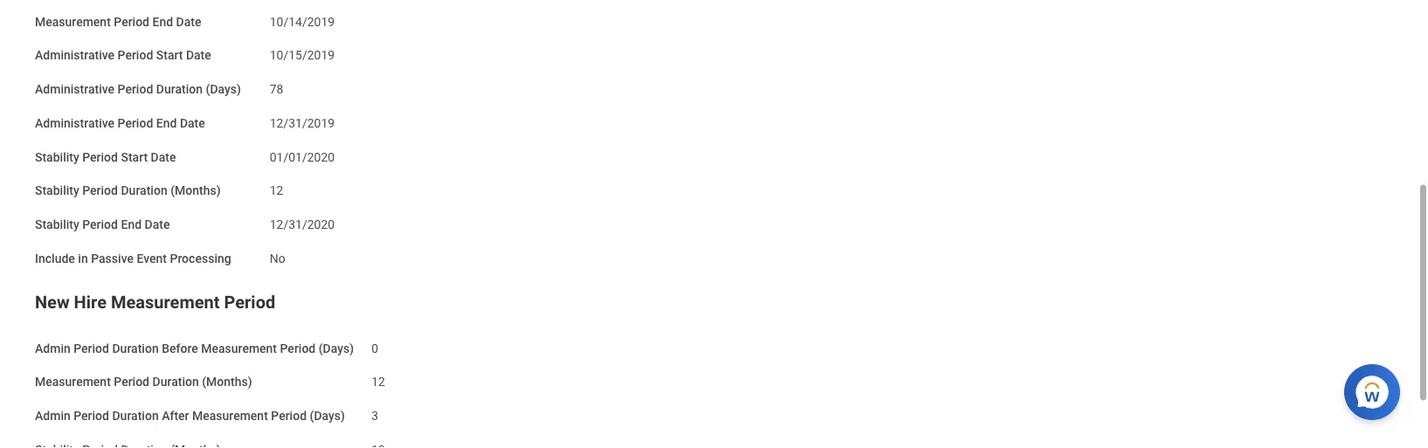 Task type: vqa. For each thing, say whether or not it's contained in the screenshot.
Position inside the group
no



Task type: describe. For each thing, give the bounding box(es) containing it.
hire
[[74, 293, 107, 313]]

stability period start date
[[35, 150, 176, 165]]

0 vertical spatial (days)
[[206, 82, 241, 97]]

period for stability period duration (months)
[[82, 184, 118, 198]]

before
[[162, 342, 198, 356]]

stability for stability period duration (months)
[[35, 184, 79, 198]]

administrative for administrative period end date
[[35, 116, 115, 131]]

1 horizontal spatial stability period duration (months) element
[[372, 433, 385, 448]]

end for stability period end date
[[121, 218, 142, 232]]

measurement down event on the bottom
[[111, 293, 220, 313]]

duration for administrative period duration (days)
[[156, 82, 203, 97]]

date for stability period end date
[[145, 218, 170, 232]]

processing
[[170, 252, 231, 266]]

measurement up administrative period start date
[[35, 15, 111, 29]]

include
[[35, 252, 75, 266]]

include in passive event processing element
[[270, 241, 285, 267]]

administrative period duration (days)
[[35, 82, 241, 97]]

12/31/2020
[[270, 218, 335, 232]]

12 for stability period duration (months)
[[270, 184, 283, 198]]

end for administrative period end date
[[156, 116, 177, 131]]

administrative period end date
[[35, 116, 205, 131]]

measurement period duration (months) element
[[372, 365, 385, 391]]

no
[[270, 252, 285, 266]]

duration for admin period duration before measurement period (days)
[[112, 342, 159, 356]]

start for administrative period start date
[[156, 49, 183, 63]]

period left 3
[[271, 409, 307, 424]]

end for measurement period end date
[[152, 15, 173, 29]]

period down the no
[[224, 293, 275, 313]]

include in passive event processing
[[35, 252, 231, 266]]

new hire measurement period group
[[35, 289, 1394, 448]]

stability period end date element
[[270, 207, 335, 233]]

administrative period start date
[[35, 49, 211, 63]]

date for administrative period end date
[[180, 116, 205, 131]]

duration for admin period duration after measurement period (days)
[[112, 409, 159, 424]]

new hire measurement period
[[35, 293, 275, 313]]

78
[[270, 82, 283, 97]]

admin period duration before measurement period (days)
[[35, 342, 354, 356]]

01/01/2020
[[270, 150, 335, 165]]

admin period duration after measurement period (days)
[[35, 409, 345, 424]]

passive
[[91, 252, 134, 266]]

period left 0
[[280, 342, 316, 356]]

measurement period end date element
[[270, 4, 335, 30]]

period for administrative period duration (days)
[[118, 82, 153, 97]]

0
[[372, 342, 378, 356]]

period for admin period duration before measurement period (days)
[[74, 342, 109, 356]]

stability for stability period start date
[[35, 150, 79, 165]]

stability period duration (months)
[[35, 184, 221, 198]]

stability period start date element
[[270, 140, 335, 166]]

duration for measurement period duration (months)
[[152, 375, 199, 390]]

10/15/2019
[[270, 49, 335, 63]]

period for stability period end date
[[82, 218, 118, 232]]



Task type: locate. For each thing, give the bounding box(es) containing it.
administrative
[[35, 49, 115, 63], [35, 82, 115, 97], [35, 116, 115, 131]]

(days) for admin period duration before measurement period (days)
[[319, 342, 354, 356]]

1 vertical spatial (days)
[[319, 342, 354, 356]]

new
[[35, 293, 70, 313]]

(months) inside the new hire measurement period group
[[202, 375, 252, 390]]

new hire measurement period button
[[35, 293, 275, 313]]

1 horizontal spatial start
[[156, 49, 183, 63]]

0 vertical spatial stability
[[35, 150, 79, 165]]

1 horizontal spatial 12
[[372, 375, 385, 390]]

10/14/2019
[[270, 15, 335, 29]]

period down measurement period duration (months)
[[74, 409, 109, 424]]

duration down stability period start date
[[121, 184, 167, 198]]

1 vertical spatial start
[[121, 150, 148, 165]]

period for administrative period end date
[[118, 116, 153, 131]]

1 vertical spatial end
[[156, 116, 177, 131]]

date for administrative period start date
[[186, 49, 211, 63]]

0 horizontal spatial 12
[[270, 184, 283, 198]]

stability up stability period end date
[[35, 184, 79, 198]]

0 vertical spatial end
[[152, 15, 173, 29]]

start for stability period start date
[[121, 150, 148, 165]]

0 horizontal spatial start
[[121, 150, 148, 165]]

(months) for measurement period duration (months)
[[202, 375, 252, 390]]

12
[[270, 184, 283, 198], [372, 375, 385, 390]]

measurement right after
[[192, 409, 268, 424]]

administrative up administrative period end date
[[35, 82, 115, 97]]

measurement
[[35, 15, 111, 29], [111, 293, 220, 313], [201, 342, 277, 356], [35, 375, 111, 390], [192, 409, 268, 424]]

admin
[[35, 342, 71, 356], [35, 409, 71, 424]]

duration down measurement period duration (months)
[[112, 409, 159, 424]]

period
[[114, 15, 149, 29], [118, 49, 153, 63], [118, 82, 153, 97], [118, 116, 153, 131], [82, 150, 118, 165], [82, 184, 118, 198], [82, 218, 118, 232], [224, 293, 275, 313], [74, 342, 109, 356], [280, 342, 316, 356], [114, 375, 149, 390], [74, 409, 109, 424], [271, 409, 307, 424]]

12 for measurement period duration (months)
[[372, 375, 385, 390]]

3 stability from the top
[[35, 218, 79, 232]]

(months) for stability period duration (months)
[[171, 184, 221, 198]]

period up 'admin period duration after measurement period (days)'
[[114, 375, 149, 390]]

administrative period start date element
[[270, 38, 335, 64]]

12/31/2019
[[270, 116, 335, 131]]

stability period duration (months) element
[[270, 174, 283, 200], [372, 433, 385, 448]]

2 vertical spatial stability
[[35, 218, 79, 232]]

(days) left 78
[[206, 82, 241, 97]]

period for measurement period duration (months)
[[114, 375, 149, 390]]

stability period end date
[[35, 218, 170, 232]]

stability for stability period end date
[[35, 218, 79, 232]]

measurement down "hire"
[[35, 375, 111, 390]]

period down administrative period end date
[[82, 150, 118, 165]]

1 admin from the top
[[35, 342, 71, 356]]

2 vertical spatial administrative
[[35, 116, 115, 131]]

12 up stability period end date element
[[270, 184, 283, 198]]

period for admin period duration after measurement period (days)
[[74, 409, 109, 424]]

2 admin from the top
[[35, 409, 71, 424]]

0 vertical spatial start
[[156, 49, 183, 63]]

1 vertical spatial stability
[[35, 184, 79, 198]]

1 stability from the top
[[35, 150, 79, 165]]

0 vertical spatial administrative
[[35, 49, 115, 63]]

duration up measurement period duration (months)
[[112, 342, 159, 356]]

date up the administrative period duration (days)
[[186, 49, 211, 63]]

administrative up stability period start date
[[35, 116, 115, 131]]

stability period duration (months) element containing 12
[[270, 174, 283, 200]]

after
[[162, 409, 189, 424]]

period up stability period end date
[[82, 184, 118, 198]]

1 vertical spatial 12
[[372, 375, 385, 390]]

admin for admin period duration after measurement period (days)
[[35, 409, 71, 424]]

(days) for admin period duration after measurement period (days)
[[310, 409, 345, 424]]

1 vertical spatial (months)
[[202, 375, 252, 390]]

administrative for administrative period duration (days)
[[35, 82, 115, 97]]

period for stability period start date
[[82, 150, 118, 165]]

(days) left 0
[[319, 342, 354, 356]]

measurement period end date
[[35, 15, 201, 29]]

period up the administrative period duration (days)
[[118, 49, 153, 63]]

date
[[176, 15, 201, 29], [186, 49, 211, 63], [180, 116, 205, 131], [151, 150, 176, 165], [145, 218, 170, 232]]

end
[[152, 15, 173, 29], [156, 116, 177, 131], [121, 218, 142, 232]]

(months)
[[171, 184, 221, 198], [202, 375, 252, 390]]

2 vertical spatial (days)
[[310, 409, 345, 424]]

1 administrative from the top
[[35, 49, 115, 63]]

1 vertical spatial administrative
[[35, 82, 115, 97]]

event
[[137, 252, 167, 266]]

1 vertical spatial admin
[[35, 409, 71, 424]]

duration down administrative period start date
[[156, 82, 203, 97]]

duration
[[156, 82, 203, 97], [121, 184, 167, 198], [112, 342, 159, 356], [152, 375, 199, 390], [112, 409, 159, 424]]

period down administrative period start date
[[118, 82, 153, 97]]

period down "hire"
[[74, 342, 109, 356]]

(days) left 3
[[310, 409, 345, 424]]

period up "passive"
[[82, 218, 118, 232]]

duration for stability period duration (months)
[[121, 184, 167, 198]]

2 administrative from the top
[[35, 82, 115, 97]]

administrative period duration (days) element
[[270, 72, 283, 98]]

period down the administrative period duration (days)
[[118, 116, 153, 131]]

duration up after
[[152, 375, 199, 390]]

3 administrative from the top
[[35, 116, 115, 131]]

start
[[156, 49, 183, 63], [121, 150, 148, 165]]

0 vertical spatial admin
[[35, 342, 71, 356]]

administrative down measurement period end date
[[35, 49, 115, 63]]

admin for admin period duration before measurement period (days)
[[35, 342, 71, 356]]

(months) down admin period duration before measurement period (days)
[[202, 375, 252, 390]]

admin period duration after measurement period (days) element
[[372, 399, 378, 425]]

start up the administrative period duration (days)
[[156, 49, 183, 63]]

admin period duration before measurement period (days) element
[[372, 331, 378, 357]]

measurement right before
[[201, 342, 277, 356]]

0 horizontal spatial stability period duration (months) element
[[270, 174, 283, 200]]

stability
[[35, 150, 79, 165], [35, 184, 79, 198], [35, 218, 79, 232]]

0 vertical spatial (months)
[[171, 184, 221, 198]]

measurement period duration (months)
[[35, 375, 252, 390]]

2 vertical spatial end
[[121, 218, 142, 232]]

stability period duration (months) element down 3
[[372, 433, 385, 448]]

period for measurement period end date
[[114, 15, 149, 29]]

stability period duration (months) element down 01/01/2020
[[270, 174, 283, 200]]

in
[[78, 252, 88, 266]]

date up administrative period start date
[[176, 15, 201, 29]]

0 vertical spatial 12
[[270, 184, 283, 198]]

end up administrative period start date
[[152, 15, 173, 29]]

(days)
[[206, 82, 241, 97], [319, 342, 354, 356], [310, 409, 345, 424]]

12 up admin period duration after measurement period (days) element
[[372, 375, 385, 390]]

end down the administrative period duration (days)
[[156, 116, 177, 131]]

12 inside the new hire measurement period group
[[372, 375, 385, 390]]

stability down administrative period end date
[[35, 150, 79, 165]]

date down the administrative period duration (days)
[[180, 116, 205, 131]]

3
[[372, 409, 378, 424]]

date up stability period duration (months)
[[151, 150, 176, 165]]

administrative for administrative period start date
[[35, 49, 115, 63]]

date for measurement period end date
[[176, 15, 201, 29]]

date up event on the bottom
[[145, 218, 170, 232]]

period for administrative period start date
[[118, 49, 153, 63]]

1 vertical spatial stability period duration (months) element
[[372, 433, 385, 448]]

(months) up processing
[[171, 184, 221, 198]]

2 stability from the top
[[35, 184, 79, 198]]

stability up the include
[[35, 218, 79, 232]]

date for stability period start date
[[151, 150, 176, 165]]

period up administrative period start date
[[114, 15, 149, 29]]

end up include in passive event processing
[[121, 218, 142, 232]]

0 vertical spatial stability period duration (months) element
[[270, 174, 283, 200]]

start up stability period duration (months)
[[121, 150, 148, 165]]

administrative period end date element
[[270, 106, 335, 132]]



